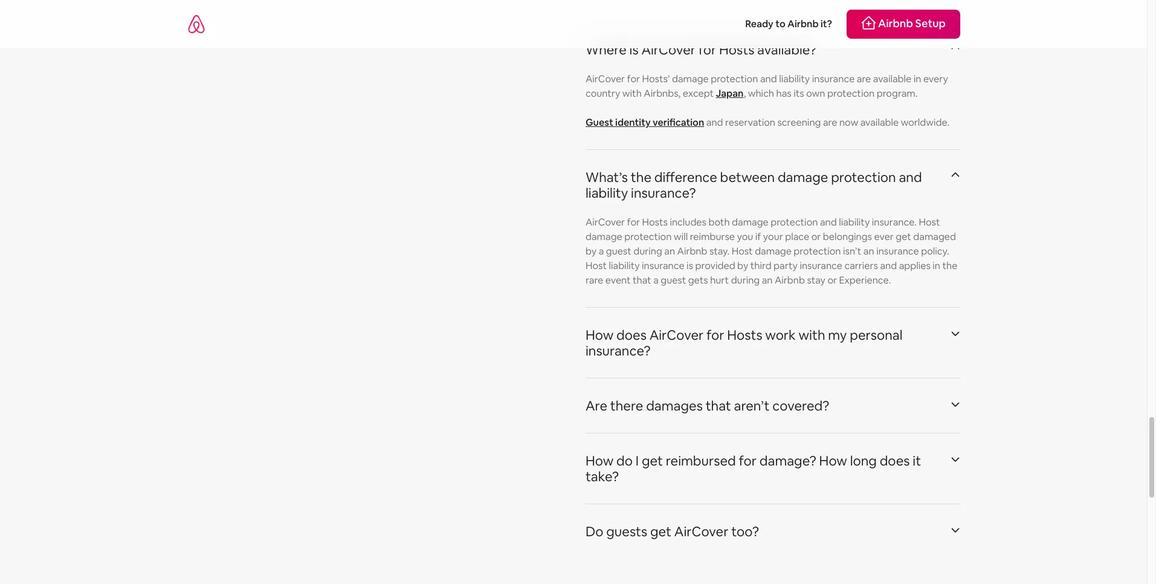 Task type: vqa. For each thing, say whether or not it's contained in the screenshot.
a
yes



Task type: locate. For each thing, give the bounding box(es) containing it.
an down third
[[762, 274, 773, 286]]

where is aircover for hosts available? button
[[586, 27, 961, 72]]

airbnb down will
[[677, 245, 708, 257]]

1 vertical spatial is
[[687, 259, 693, 272]]

and up insurance.
[[899, 168, 922, 185]]

for left damage?
[[739, 452, 757, 469]]

0 vertical spatial the
[[631, 168, 652, 185]]

0 vertical spatial a
[[599, 245, 604, 257]]

protection up place
[[771, 216, 818, 228]]

in left every
[[914, 72, 922, 85]]

guest left 'gets'
[[661, 274, 686, 286]]

are
[[857, 72, 871, 85], [823, 116, 838, 129]]

aircover inside aircover for hosts includes both damage protection and liability insurance. host damage protection will reimburse you if your place or belongings ever get damaged by a guest during an airbnb stay. host damage protection isn't an insurance policy. host liability insurance is provided by third party insurance carriers and applies in the rare event that a guest gets hurt during an airbnb stay or experience.
[[586, 216, 625, 228]]

guest
[[586, 116, 613, 129]]

now
[[840, 116, 859, 129]]

do guests get aircover too? button
[[586, 509, 961, 554]]

liability inside what's the difference between damage protection and liability insurance?
[[586, 184, 628, 201]]

1 vertical spatial host
[[732, 245, 753, 257]]

or right place
[[812, 230, 821, 243]]

are inside aircover for hosts' damage protection and liability insurance are available in every country with airbnbs, except
[[857, 72, 871, 85]]

except
[[683, 87, 714, 100]]

1 vertical spatial by
[[738, 259, 749, 272]]

i
[[636, 452, 639, 469]]

how left do
[[586, 452, 614, 469]]

with
[[623, 87, 642, 100], [799, 326, 826, 343]]

0 horizontal spatial host
[[586, 259, 607, 272]]

hosts down "ready"
[[719, 41, 755, 58]]

there
[[610, 397, 644, 414]]

does down event
[[617, 326, 647, 343]]

aircover
[[642, 41, 696, 58], [586, 72, 625, 85], [586, 216, 625, 228], [650, 326, 704, 343], [675, 523, 729, 540]]

0 vertical spatial host
[[919, 216, 940, 228]]

by left third
[[738, 259, 749, 272]]

aircover down 'gets'
[[650, 326, 704, 343]]

0 vertical spatial with
[[623, 87, 642, 100]]

get down insurance.
[[896, 230, 912, 243]]

hosts left work
[[727, 326, 763, 343]]

insurance down will
[[642, 259, 685, 272]]

that left aren't
[[706, 397, 731, 414]]

insurance?
[[631, 184, 696, 201], [586, 342, 651, 359]]

1 vertical spatial get
[[642, 452, 663, 469]]

that
[[633, 274, 652, 286], [706, 397, 731, 414]]

in inside aircover for hosts' damage protection and liability insurance are available in every country with airbnbs, except
[[914, 72, 922, 85]]

1 vertical spatial guest
[[661, 274, 686, 286]]

1 vertical spatial during
[[731, 274, 760, 286]]

event
[[606, 274, 631, 286]]

are up now
[[857, 72, 871, 85]]

aircover up country
[[586, 72, 625, 85]]

for
[[699, 41, 717, 58], [627, 72, 640, 85], [627, 216, 640, 228], [707, 326, 725, 343], [739, 452, 757, 469]]

the inside what's the difference between damage protection and liability insurance?
[[631, 168, 652, 185]]

how down rare
[[586, 326, 614, 343]]

1 vertical spatial or
[[828, 274, 837, 286]]

0 vertical spatial that
[[633, 274, 652, 286]]

both
[[709, 216, 730, 228]]

how
[[586, 326, 614, 343], [586, 452, 614, 469], [820, 452, 848, 469]]

insurance? up includes
[[631, 184, 696, 201]]

where
[[586, 41, 627, 58]]

during
[[634, 245, 662, 257], [731, 274, 760, 286]]

host up rare
[[586, 259, 607, 272]]

policy.
[[922, 245, 950, 257]]

0 vertical spatial insurance?
[[631, 184, 696, 201]]

and up which
[[760, 72, 777, 85]]

1 vertical spatial hosts
[[642, 216, 668, 228]]

with left "my"
[[799, 326, 826, 343]]

country
[[586, 87, 621, 100]]

1 vertical spatial insurance?
[[586, 342, 651, 359]]

1 vertical spatial that
[[706, 397, 731, 414]]

airbnb left setup on the right of page
[[878, 16, 913, 30]]

damage inside aircover for hosts' damage protection and liability insurance are available in every country with airbnbs, except
[[672, 72, 709, 85]]

that inside aircover for hosts includes both damage protection and liability insurance. host damage protection will reimburse you if your place or belongings ever get damaged by a guest during an airbnb stay. host damage protection isn't an insurance policy. host liability insurance is provided by third party insurance carriers and applies in the rare event that a guest gets hurt during an airbnb stay or experience.
[[633, 274, 652, 286]]

0 vertical spatial are
[[857, 72, 871, 85]]

damage down your
[[755, 245, 792, 257]]

available up program.
[[873, 72, 912, 85]]

covered?
[[773, 397, 830, 414]]

insurance up stay
[[800, 259, 843, 272]]

guests
[[607, 523, 648, 540]]

2 vertical spatial hosts
[[727, 326, 763, 343]]

is up 'gets'
[[687, 259, 693, 272]]

airbnb setup link
[[847, 10, 961, 39]]

1 horizontal spatial are
[[857, 72, 871, 85]]

damage up except
[[672, 72, 709, 85]]

1 vertical spatial in
[[933, 259, 941, 272]]

2 vertical spatial get
[[651, 523, 672, 540]]

0 horizontal spatial guest
[[606, 245, 632, 257]]

0 horizontal spatial are
[[823, 116, 838, 129]]

for left hosts'
[[627, 72, 640, 85]]

which
[[748, 87, 774, 100]]

2 vertical spatial host
[[586, 259, 607, 272]]

rare
[[586, 274, 604, 286]]

insurance? up there
[[586, 342, 651, 359]]

0 horizontal spatial in
[[914, 72, 922, 85]]

how does aircover for hosts work with my personal insurance? button
[[586, 312, 961, 373]]

0 vertical spatial hosts
[[719, 41, 755, 58]]

1 horizontal spatial host
[[732, 245, 753, 257]]

long
[[850, 452, 877, 469]]

guest identity verification link
[[586, 116, 705, 129]]

get
[[896, 230, 912, 243], [642, 452, 663, 469], [651, 523, 672, 540]]

what's
[[586, 168, 628, 185]]

with inside how does aircover for hosts work with my personal insurance?
[[799, 326, 826, 343]]

a up rare
[[599, 245, 604, 257]]

your
[[764, 230, 783, 243]]

liability
[[779, 72, 810, 85], [586, 184, 628, 201], [839, 216, 870, 228], [609, 259, 640, 272]]

is right where
[[630, 41, 639, 58]]

for inside aircover for hosts' damage protection and liability insurance are available in every country with airbnbs, except
[[627, 72, 640, 85]]

will
[[674, 230, 688, 243]]

the
[[631, 168, 652, 185], [943, 259, 958, 272]]

1 vertical spatial does
[[880, 452, 910, 469]]

insurance up japan , which has its own protection program.
[[812, 72, 855, 85]]

1 vertical spatial a
[[654, 274, 659, 286]]

protection down place
[[794, 245, 841, 257]]

by
[[586, 245, 597, 257], [738, 259, 749, 272]]

by up rare
[[586, 245, 597, 257]]

how for how does aircover for hosts work with my personal insurance?
[[586, 326, 614, 343]]

1 horizontal spatial with
[[799, 326, 826, 343]]

protection up insurance.
[[831, 168, 896, 185]]

the down policy.
[[943, 259, 958, 272]]

insurance inside aircover for hosts' damage protection and liability insurance are available in every country with airbnbs, except
[[812, 72, 855, 85]]

0 vertical spatial get
[[896, 230, 912, 243]]

airbnb
[[878, 16, 913, 30], [788, 18, 819, 30], [677, 245, 708, 257], [775, 274, 805, 286]]

1 vertical spatial with
[[799, 326, 826, 343]]

1 horizontal spatial does
[[880, 452, 910, 469]]

1 horizontal spatial that
[[706, 397, 731, 414]]

hosts'
[[642, 72, 670, 85]]

the right what's
[[631, 168, 652, 185]]

is
[[630, 41, 639, 58], [687, 259, 693, 272]]

a
[[599, 245, 604, 257], [654, 274, 659, 286]]

aircover inside aircover for hosts' damage protection and liability insurance are available in every country with airbnbs, except
[[586, 72, 625, 85]]

1 horizontal spatial in
[[933, 259, 941, 272]]

guest up event
[[606, 245, 632, 257]]

if
[[756, 230, 761, 243]]

host down you
[[732, 245, 753, 257]]

available
[[873, 72, 912, 85], [861, 116, 899, 129]]

liability inside aircover for hosts' damage protection and liability insurance are available in every country with airbnbs, except
[[779, 72, 810, 85]]

in
[[914, 72, 922, 85], [933, 259, 941, 272]]

0 horizontal spatial by
[[586, 245, 597, 257]]

for down what's
[[627, 216, 640, 228]]

ready to airbnb it?
[[746, 18, 832, 30]]

and down "japan"
[[707, 116, 723, 129]]

2 horizontal spatial host
[[919, 216, 940, 228]]

available right now
[[861, 116, 899, 129]]

1 horizontal spatial guest
[[661, 274, 686, 286]]

guest identity verification and reservation screening are now available worldwide.
[[586, 116, 950, 129]]

and inside aircover for hosts' damage protection and liability insurance are available in every country with airbnbs, except
[[760, 72, 777, 85]]

0 horizontal spatial that
[[633, 274, 652, 286]]

aircover down what's
[[586, 216, 625, 228]]

aircover left too?
[[675, 523, 729, 540]]

2 horizontal spatial an
[[864, 245, 875, 257]]

personal
[[850, 326, 903, 343]]

in down policy.
[[933, 259, 941, 272]]

verification
[[653, 116, 705, 129]]

airbnb setup
[[878, 16, 946, 30]]

1 horizontal spatial by
[[738, 259, 749, 272]]

0 horizontal spatial is
[[630, 41, 639, 58]]

and
[[760, 72, 777, 85], [707, 116, 723, 129], [899, 168, 922, 185], [820, 216, 837, 228], [881, 259, 897, 272]]

0 vertical spatial in
[[914, 72, 922, 85]]

where is aircover for hosts available?
[[586, 41, 817, 58]]

japan , which has its own protection program.
[[716, 87, 918, 100]]

protection up "japan"
[[711, 72, 758, 85]]

0 vertical spatial during
[[634, 245, 662, 257]]

0 vertical spatial available
[[873, 72, 912, 85]]

program.
[[877, 87, 918, 100]]

hosts left includes
[[642, 216, 668, 228]]

an up carriers
[[864, 245, 875, 257]]

1 horizontal spatial is
[[687, 259, 693, 272]]

for up except
[[699, 41, 717, 58]]

damage
[[672, 72, 709, 85], [778, 168, 828, 185], [732, 216, 769, 228], [586, 230, 623, 243], [755, 245, 792, 257]]

0 vertical spatial is
[[630, 41, 639, 58]]

how inside how does aircover for hosts work with my personal insurance?
[[586, 326, 614, 343]]

1 horizontal spatial the
[[943, 259, 958, 272]]

with up identity
[[623, 87, 642, 100]]

does left it
[[880, 452, 910, 469]]

0 horizontal spatial does
[[617, 326, 647, 343]]

get right the i
[[642, 452, 663, 469]]

protection inside what's the difference between damage protection and liability insurance?
[[831, 168, 896, 185]]

does inside how does aircover for hosts work with my personal insurance?
[[617, 326, 647, 343]]

get right guests
[[651, 523, 672, 540]]

host up damaged
[[919, 216, 940, 228]]

damage?
[[760, 452, 817, 469]]

airbnb right to
[[788, 18, 819, 30]]

an down will
[[665, 245, 675, 257]]

0 vertical spatial guest
[[606, 245, 632, 257]]

0 horizontal spatial the
[[631, 168, 652, 185]]

for down hurt
[[707, 326, 725, 343]]

0 horizontal spatial during
[[634, 245, 662, 257]]

that right event
[[633, 274, 652, 286]]

isn't
[[843, 245, 862, 257]]

are left now
[[823, 116, 838, 129]]

insurance.
[[872, 216, 917, 228]]

and up belongings
[[820, 216, 837, 228]]

it?
[[821, 18, 832, 30]]

damage down screening at the top right of the page
[[778, 168, 828, 185]]

aren't
[[734, 397, 770, 414]]

hosts
[[719, 41, 755, 58], [642, 216, 668, 228], [727, 326, 763, 343]]

a right event
[[654, 274, 659, 286]]

does inside how do i get reimbursed for damage? how long does it take?
[[880, 452, 910, 469]]

1 vertical spatial the
[[943, 259, 958, 272]]

or right stay
[[828, 274, 837, 286]]

0 horizontal spatial with
[[623, 87, 642, 100]]

0 vertical spatial does
[[617, 326, 647, 343]]

guest
[[606, 245, 632, 257], [661, 274, 686, 286]]

worldwide.
[[901, 116, 950, 129]]

hosts inside how does aircover for hosts work with my personal insurance?
[[727, 326, 763, 343]]

party
[[774, 259, 798, 272]]

damage up rare
[[586, 230, 623, 243]]

0 vertical spatial or
[[812, 230, 821, 243]]



Task type: describe. For each thing, give the bounding box(es) containing it.
my
[[828, 326, 847, 343]]

what's the difference between damage protection and liability insurance? button
[[586, 155, 961, 215]]

third
[[751, 259, 772, 272]]

1 vertical spatial are
[[823, 116, 838, 129]]

for inside how does aircover for hosts work with my personal insurance?
[[707, 326, 725, 343]]

airbnbs,
[[644, 87, 681, 100]]

airbnb inside 'link'
[[878, 16, 913, 30]]

japan
[[716, 87, 744, 100]]

how does aircover for hosts work with my personal insurance?
[[586, 326, 903, 359]]

damage up you
[[732, 216, 769, 228]]

how left long on the bottom of page
[[820, 452, 848, 469]]

damages
[[646, 397, 703, 414]]

aircover for hosts includes both damage protection and liability insurance. host damage protection will reimburse you if your place or belongings ever get damaged by a guest during an airbnb stay. host damage protection isn't an insurance policy. host liability insurance is provided by third party insurance carriers and applies in the rare event that a guest gets hurt during an airbnb stay or experience.
[[586, 216, 958, 286]]

setup
[[916, 16, 946, 30]]

insurance down ever
[[877, 245, 919, 257]]

airbnb down "party"
[[775, 274, 805, 286]]

0 horizontal spatial or
[[812, 230, 821, 243]]

how do i get reimbursed for damage? how long does it take?
[[586, 452, 921, 485]]

identity
[[616, 116, 651, 129]]

the inside aircover for hosts includes both damage protection and liability insurance. host damage protection will reimburse you if your place or belongings ever get damaged by a guest during an airbnb stay. host damage protection isn't an insurance policy. host liability insurance is provided by third party insurance carriers and applies in the rare event that a guest gets hurt during an airbnb stay or experience.
[[943, 259, 958, 272]]

reimbursed
[[666, 452, 736, 469]]

is inside aircover for hosts includes both damage protection and liability insurance. host damage protection will reimburse you if your place or belongings ever get damaged by a guest during an airbnb stay. host damage protection isn't an insurance policy. host liability insurance is provided by third party insurance carriers and applies in the rare event that a guest gets hurt during an airbnb stay or experience.
[[687, 259, 693, 272]]

too?
[[732, 523, 759, 540]]

,
[[744, 87, 746, 100]]

how for how do i get reimbursed for damage? how long does it take?
[[586, 452, 614, 469]]

are there damages that aren't covered? button
[[586, 383, 961, 428]]

protection up now
[[828, 87, 875, 100]]

available?
[[758, 41, 817, 58]]

work
[[766, 326, 796, 343]]

carriers
[[845, 259, 878, 272]]

0 horizontal spatial a
[[599, 245, 604, 257]]

ready
[[746, 18, 774, 30]]

has
[[777, 87, 792, 100]]

get inside how do i get reimbursed for damage? how long does it take?
[[642, 452, 663, 469]]

get inside aircover for hosts includes both damage protection and liability insurance. host damage protection will reimburse you if your place or belongings ever get damaged by a guest during an airbnb stay. host damage protection isn't an insurance policy. host liability insurance is provided by third party insurance carriers and applies in the rare event that a guest gets hurt during an airbnb stay or experience.
[[896, 230, 912, 243]]

belongings
[[823, 230, 872, 243]]

between
[[720, 168, 775, 185]]

take?
[[586, 468, 619, 485]]

to
[[776, 18, 786, 30]]

is inside dropdown button
[[630, 41, 639, 58]]

are
[[586, 397, 608, 414]]

hosts for is
[[719, 41, 755, 58]]

protection left will
[[625, 230, 672, 243]]

in inside aircover for hosts includes both damage protection and liability insurance. host damage protection will reimburse you if your place or belongings ever get damaged by a guest during an airbnb stay. host damage protection isn't an insurance policy. host liability insurance is provided by third party insurance carriers and applies in the rare event that a guest gets hurt during an airbnb stay or experience.
[[933, 259, 941, 272]]

1 horizontal spatial or
[[828, 274, 837, 286]]

0 horizontal spatial an
[[665, 245, 675, 257]]

that inside dropdown button
[[706, 397, 731, 414]]

aircover for hosts' damage protection and liability insurance are available in every country with airbnbs, except
[[586, 72, 948, 100]]

aircover inside how does aircover for hosts work with my personal insurance?
[[650, 326, 704, 343]]

insurance? inside what's the difference between damage protection and liability insurance?
[[631, 184, 696, 201]]

gets
[[688, 274, 708, 286]]

reservation
[[726, 116, 776, 129]]

0 vertical spatial by
[[586, 245, 597, 257]]

1 horizontal spatial during
[[731, 274, 760, 286]]

get inside dropdown button
[[651, 523, 672, 540]]

and left applies
[[881, 259, 897, 272]]

place
[[785, 230, 810, 243]]

do guests get aircover too?
[[586, 523, 759, 540]]

damage inside what's the difference between damage protection and liability insurance?
[[778, 168, 828, 185]]

difference
[[655, 168, 718, 185]]

with inside aircover for hosts' damage protection and liability insurance are available in every country with airbnbs, except
[[623, 87, 642, 100]]

stay.
[[710, 245, 730, 257]]

includes
[[670, 216, 707, 228]]

what's the difference between damage protection and liability insurance?
[[586, 168, 922, 201]]

hosts inside aircover for hosts includes both damage protection and liability insurance. host damage protection will reimburse you if your place or belongings ever get damaged by a guest during an airbnb stay. host damage protection isn't an insurance policy. host liability insurance is provided by third party insurance carriers and applies in the rare event that a guest gets hurt during an airbnb stay or experience.
[[642, 216, 668, 228]]

its
[[794, 87, 805, 100]]

hurt
[[710, 274, 729, 286]]

hosts for does
[[727, 326, 763, 343]]

reimburse
[[690, 230, 735, 243]]

experience.
[[839, 274, 891, 286]]

it
[[913, 452, 921, 469]]

do
[[617, 452, 633, 469]]

stay
[[807, 274, 826, 286]]

do
[[586, 523, 604, 540]]

for inside how do i get reimbursed for damage? how long does it take?
[[739, 452, 757, 469]]

you
[[737, 230, 753, 243]]

protection inside aircover for hosts' damage protection and liability insurance are available in every country with airbnbs, except
[[711, 72, 758, 85]]

own
[[807, 87, 826, 100]]

insurance? inside how does aircover for hosts work with my personal insurance?
[[586, 342, 651, 359]]

how do i get reimbursed for damage? how long does it take? button
[[586, 438, 961, 499]]

every
[[924, 72, 948, 85]]

1 horizontal spatial a
[[654, 274, 659, 286]]

available inside aircover for hosts' damage protection and liability insurance are available in every country with airbnbs, except
[[873, 72, 912, 85]]

airbnb homepage image
[[187, 15, 206, 34]]

are there damages that aren't covered?
[[586, 397, 830, 414]]

1 vertical spatial available
[[861, 116, 899, 129]]

provided
[[696, 259, 736, 272]]

aircover up hosts'
[[642, 41, 696, 58]]

ever
[[875, 230, 894, 243]]

applies
[[899, 259, 931, 272]]

and inside what's the difference between damage protection and liability insurance?
[[899, 168, 922, 185]]

japan link
[[716, 87, 744, 100]]

1 horizontal spatial an
[[762, 274, 773, 286]]

for inside aircover for hosts includes both damage protection and liability insurance. host damage protection will reimburse you if your place or belongings ever get damaged by a guest during an airbnb stay. host damage protection isn't an insurance policy. host liability insurance is provided by third party insurance carriers and applies in the rare event that a guest gets hurt during an airbnb stay or experience.
[[627, 216, 640, 228]]

screening
[[778, 116, 821, 129]]

damaged
[[914, 230, 956, 243]]



